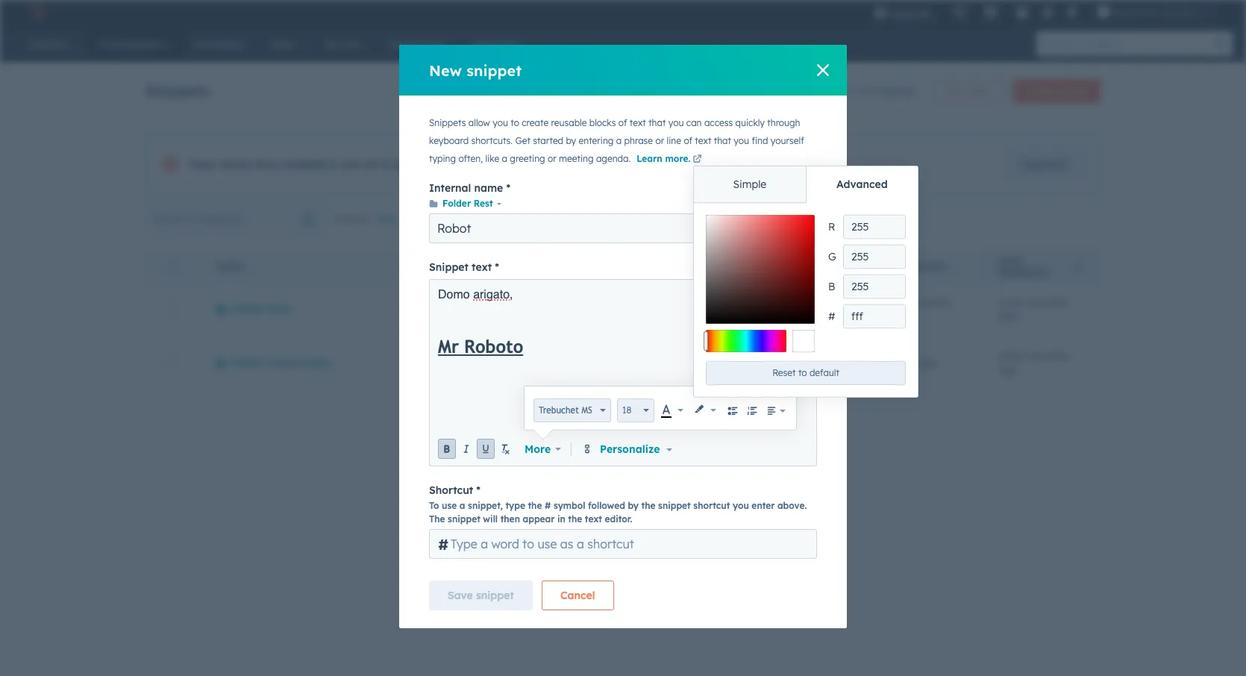 Task type: locate. For each thing, give the bounding box(es) containing it.
press to sort. image inside name button
[[247, 260, 253, 271]]

press to sort. element inside name button
[[247, 260, 253, 273]]

11
[[879, 356, 889, 369]]

like
[[485, 153, 499, 164]]

roboto
[[464, 336, 523, 357]]

blocks
[[589, 117, 616, 128]]

access
[[704, 117, 733, 128]]

name button
[[198, 249, 742, 282]]

0 horizontal spatial upgrade
[[890, 7, 932, 19]]

2 horizontal spatial the
[[641, 500, 656, 511]]

that
[[649, 117, 666, 128], [714, 135, 731, 146]]

calling icon button
[[947, 2, 973, 22]]

snippet inside banner
[[1057, 85, 1088, 96]]

date for date modified
[[999, 256, 1022, 267]]

close image
[[817, 64, 829, 76]]

18
[[622, 404, 632, 416]]

more
[[493, 157, 519, 170]]

text down 'can'
[[695, 135, 711, 146]]

name
[[216, 261, 243, 272]]

new up keyboard
[[429, 61, 462, 79]]

to inside button
[[798, 367, 807, 378]]

1 press to sort. image from the left
[[247, 260, 253, 271]]

personalize
[[600, 442, 660, 456]]

2 vertical spatial folder
[[232, 356, 265, 369]]

trebuchet ms
[[539, 405, 592, 416]]

2 vertical spatial #
[[438, 535, 449, 553]]

schultz
[[784, 356, 819, 369]]

2 press to sort. image from the left
[[951, 260, 957, 271]]

cancel
[[560, 589, 595, 602]]

new left 'folder'
[[946, 85, 965, 96]]

press to sort. image
[[247, 260, 253, 271], [951, 260, 957, 271]]

upgrade down "create"
[[1021, 157, 1066, 171]]

will
[[483, 513, 498, 525]]

that up phrase
[[649, 117, 666, 128]]

5
[[869, 84, 875, 98], [380, 157, 387, 172]]

press to sort. element for date created
[[951, 260, 957, 273]]

1 horizontal spatial 5
[[869, 84, 875, 98]]

a few seconds ago for seconds
[[999, 295, 1069, 322]]

0 horizontal spatial press to sort. image
[[247, 260, 253, 271]]

hubspot image
[[27, 3, 45, 21]]

1 vertical spatial #
[[545, 500, 551, 511]]

text down followed
[[585, 513, 602, 525]]

Search search field
[[145, 204, 327, 234]]

0 vertical spatial created
[[878, 84, 915, 98]]

2 link opens in a new window image from the top
[[693, 155, 702, 164]]

snippet
[[466, 61, 522, 79], [1057, 85, 1088, 96], [658, 500, 691, 511], [448, 513, 480, 525], [476, 589, 514, 602]]

new inside mr roboto dialog
[[429, 61, 462, 79]]

started
[[533, 135, 563, 146]]

the
[[429, 513, 445, 525]]

the right the "in"
[[568, 513, 582, 525]]

created inside snippets banner
[[878, 84, 915, 98]]

folder rest down name
[[232, 302, 291, 315]]

create snippet button
[[1013, 79, 1101, 103]]

enter
[[752, 500, 775, 511]]

1 horizontal spatial or
[[655, 135, 664, 146]]

1 horizontal spatial #
[[545, 500, 551, 511]]

tab panel
[[694, 202, 918, 397]]

1 vertical spatial upgrade
[[1021, 157, 1066, 171]]

date inside "date modified"
[[999, 256, 1022, 267]]

any button
[[376, 204, 417, 234]]

entering
[[579, 135, 614, 146]]

press to sort. image right name
[[247, 260, 253, 271]]

None text field
[[438, 287, 809, 436]]

settings link
[[1038, 4, 1057, 20]]

1 vertical spatial created
[[280, 157, 326, 172]]

days
[[892, 356, 915, 369]]

snippet for create snippet
[[1057, 85, 1088, 96]]

snippet right "create"
[[1057, 85, 1088, 96]]

2 horizontal spatial by
[[804, 261, 816, 272]]

0 vertical spatial folder rest
[[442, 198, 493, 209]]

press to sort. element
[[247, 260, 253, 273], [951, 260, 957, 273]]

1 horizontal spatial to
[[798, 367, 807, 378]]

0 vertical spatial rest
[[474, 198, 493, 209]]

date right g
[[879, 261, 903, 272]]

menu item
[[943, 0, 946, 24]]

name
[[474, 181, 503, 195]]

0 vertical spatial 1
[[848, 84, 853, 98]]

internal name
[[429, 181, 503, 195]]

or down started
[[548, 153, 556, 164]]

created for has
[[280, 157, 326, 172]]

folder rest inside popup button
[[442, 198, 493, 209]]

unlock more snippets with crm suite starter.
[[457, 157, 679, 170]]

apoptosis studios 2 button
[[1088, 0, 1227, 24]]

snippet down "use"
[[448, 513, 480, 525]]

# up appear
[[545, 500, 551, 511]]

you left find
[[734, 135, 749, 146]]

# down the 'b'
[[828, 310, 835, 323]]

above.
[[777, 500, 807, 511]]

0 horizontal spatial or
[[548, 153, 556, 164]]

0 horizontal spatial snippets
[[145, 81, 210, 100]]

1 vertical spatial by
[[804, 261, 816, 272]]

1 horizontal spatial press to sort. image
[[951, 260, 957, 271]]

2 vertical spatial by
[[628, 500, 639, 511]]

new
[[429, 61, 462, 79], [946, 85, 965, 96]]

text up phrase
[[630, 117, 646, 128]]

by left g
[[804, 261, 816, 272]]

1 horizontal spatial rest
[[474, 198, 493, 209]]

the right followed
[[641, 500, 656, 511]]

1 horizontal spatial by
[[628, 500, 639, 511]]

you left enter
[[733, 500, 749, 511]]

menu
[[864, 0, 1228, 24]]

ago
[[879, 309, 899, 322], [999, 309, 1018, 322], [918, 356, 938, 369], [999, 362, 1018, 376]]

1 vertical spatial snippets
[[429, 117, 466, 128]]

create
[[522, 117, 549, 128]]

rest down name
[[474, 198, 493, 209]]

press to sort. image for name
[[247, 260, 253, 271]]

None text field
[[843, 215, 906, 239], [843, 245, 906, 269], [843, 275, 906, 298], [843, 304, 906, 328], [843, 215, 906, 239], [843, 245, 906, 269], [843, 275, 906, 298], [843, 304, 906, 328]]

folder rest
[[442, 198, 493, 209], [232, 302, 291, 315]]

new inside button
[[946, 85, 965, 96]]

or left line
[[655, 135, 664, 146]]

get
[[515, 135, 530, 146]]

date created
[[879, 261, 947, 272]]

snippet right the save
[[476, 589, 514, 602]]

2 horizontal spatial #
[[828, 310, 835, 323]]

1 vertical spatial folder
[[232, 302, 265, 315]]

press to sort. image right date created
[[951, 260, 957, 271]]

trebuchet ms button
[[533, 398, 611, 422]]

1 horizontal spatial 1
[[848, 84, 853, 98]]

folder down name
[[232, 302, 265, 315]]

0 horizontal spatial press to sort. element
[[247, 260, 253, 273]]

5 inside snippets banner
[[869, 84, 875, 98]]

1 vertical spatial 5
[[380, 157, 387, 172]]

date created button
[[861, 249, 981, 282]]

1 inside snippets banner
[[848, 84, 853, 98]]

to right reset
[[798, 367, 807, 378]]

1 horizontal spatial press to sort. element
[[951, 260, 957, 273]]

folder importante
[[232, 356, 329, 369]]

line
[[667, 135, 681, 146]]

1 horizontal spatial new
[[946, 85, 965, 96]]

0 horizontal spatial to
[[511, 117, 519, 128]]

0 horizontal spatial 5
[[380, 157, 387, 172]]

2 press to sort. element from the left
[[951, 260, 957, 273]]

text inside shortcut to use a snippet, type the # symbol followed by the snippet shortcut you enter above. the snippet will then appear in the text editor.
[[585, 513, 602, 525]]

you
[[493, 117, 508, 128], [668, 117, 684, 128], [734, 135, 749, 146], [733, 500, 749, 511]]

upgrade inside menu
[[890, 7, 932, 19]]

0 horizontal spatial date
[[879, 261, 903, 272]]

press to sort. element inside date created button
[[951, 260, 957, 273]]

press to sort. element right name
[[247, 260, 253, 273]]

symbol
[[554, 500, 585, 511]]

# inside tab panel
[[828, 310, 835, 323]]

by up editor.
[[628, 500, 639, 511]]

by
[[566, 135, 576, 146], [804, 261, 816, 272], [628, 500, 639, 511]]

0 vertical spatial by
[[566, 135, 576, 146]]

folder left importante
[[232, 356, 265, 369]]

seconds
[[909, 295, 949, 309], [1029, 295, 1069, 309], [1029, 349, 1069, 362]]

that down access in the top right of the page
[[714, 135, 731, 146]]

followed
[[588, 500, 625, 511]]

folder rest down internal name at the top of page
[[442, 198, 493, 209]]

tab list containing simple
[[694, 166, 918, 203]]

0 vertical spatial to
[[511, 117, 519, 128]]

settings image
[[1041, 6, 1054, 20]]

domo arigato,
[[438, 288, 516, 301]]

Internal name text field
[[429, 213, 817, 243]]

studios
[[1162, 6, 1196, 18]]

0 horizontal spatial that
[[649, 117, 666, 128]]

folder for 11
[[232, 356, 265, 369]]

0 vertical spatial new
[[429, 61, 462, 79]]

1 vertical spatial 1
[[330, 157, 336, 172]]

tara
[[760, 356, 781, 369]]

0 vertical spatial #
[[828, 310, 835, 323]]

editor.
[[605, 513, 632, 525]]

a few seconds ago for ago
[[999, 349, 1069, 376]]

new folder
[[946, 85, 992, 96]]

0 horizontal spatial by
[[566, 135, 576, 146]]

personalize button
[[597, 441, 675, 457]]

date left descending sort. press to sort ascending. icon
[[999, 256, 1022, 267]]

internal
[[429, 181, 471, 195]]

any
[[377, 212, 397, 225]]

# down the
[[438, 535, 449, 553]]

press to sort. element right date created
[[951, 260, 957, 273]]

1 of 5 created
[[848, 84, 915, 98]]

created by
[[760, 261, 816, 272]]

a few seconds ago
[[879, 295, 949, 322], [999, 295, 1069, 322], [999, 349, 1069, 376]]

0 horizontal spatial rest
[[268, 302, 291, 315]]

link opens in a new window image inside 'learn more.' link
[[693, 155, 702, 164]]

you inside shortcut to use a snippet, type the # symbol followed by the snippet shortcut you enter above. the snippet will then appear in the text editor.
[[733, 500, 749, 511]]

descending sort. press to sort ascending. image
[[1076, 260, 1082, 271]]

the
[[528, 500, 542, 511], [641, 500, 656, 511], [568, 513, 582, 525]]

0 vertical spatial snippets
[[145, 81, 210, 100]]

trebuchet
[[539, 405, 579, 416]]

learn more. link
[[637, 153, 704, 166]]

snippets inside snippets allow you to create reusable blocks of text that you can access quickly through keyboard shortcuts. get started by entering a phrase or line of text that you find yourself typing often, like a greeting or meeting agenda.
[[429, 117, 466, 128]]

rest up folder importante
[[268, 302, 291, 315]]

press to sort. image inside date created button
[[951, 260, 957, 271]]

snippets for snippets allow you to create reusable blocks of text that you can access quickly through keyboard shortcuts. get started by entering a phrase or line of text that you find yourself typing often, like a greeting or meeting agenda.
[[429, 117, 466, 128]]

modified
[[999, 267, 1047, 278]]

upgrade
[[890, 7, 932, 19], [1021, 157, 1066, 171]]

more.
[[665, 153, 691, 164]]

#
[[828, 310, 835, 323], [545, 500, 551, 511], [438, 535, 449, 553]]

b
[[828, 280, 835, 293]]

created for 5
[[878, 84, 915, 98]]

1 vertical spatial new
[[946, 85, 965, 96]]

by down reusable at left
[[566, 135, 576, 146]]

domo
[[438, 288, 470, 301]]

notifications button
[[1060, 0, 1085, 24]]

snippet up 'allow'
[[466, 61, 522, 79]]

create
[[1026, 85, 1054, 96]]

link opens in a new window image
[[693, 153, 702, 166], [693, 155, 702, 164]]

folder down internal
[[442, 198, 471, 209]]

notifications image
[[1066, 7, 1079, 20]]

tab list
[[694, 166, 918, 203]]

upgrade right upgrade image
[[890, 7, 932, 19]]

2 vertical spatial created
[[905, 261, 947, 272]]

1 vertical spatial folder rest
[[232, 302, 291, 315]]

keyboard
[[429, 135, 469, 146]]

1 horizontal spatial snippets
[[429, 117, 466, 128]]

shortcut to use a snippet, type the # symbol followed by the snippet shortcut you enter above. the snippet will then appear in the text editor.
[[429, 484, 807, 525]]

starter.
[[644, 157, 679, 170]]

you up shortcuts. on the top of the page
[[493, 117, 508, 128]]

seconds for 11 days ago
[[1029, 349, 1069, 362]]

1 horizontal spatial folder rest
[[442, 198, 493, 209]]

reusable
[[551, 117, 587, 128]]

or
[[655, 135, 664, 146], [548, 153, 556, 164]]

0 vertical spatial 5
[[869, 84, 875, 98]]

to up get
[[511, 117, 519, 128]]

0 horizontal spatial folder rest
[[232, 302, 291, 315]]

press to sort. image for date created
[[951, 260, 957, 271]]

tara schultz image
[[1097, 5, 1111, 19]]

0 horizontal spatial #
[[438, 535, 449, 553]]

default
[[809, 367, 839, 378]]

0 vertical spatial upgrade
[[890, 7, 932, 19]]

created inside date created button
[[905, 261, 947, 272]]

of
[[856, 84, 866, 98], [618, 117, 627, 128], [684, 135, 692, 146], [364, 157, 376, 172]]

1 horizontal spatial date
[[999, 256, 1022, 267]]

mr
[[438, 336, 459, 357]]

1 vertical spatial to
[[798, 367, 807, 378]]

0 vertical spatial folder
[[442, 198, 471, 209]]

the up appear
[[528, 500, 542, 511]]

descending sort. press to sort ascending. element
[[1076, 260, 1082, 273]]

1 vertical spatial that
[[714, 135, 731, 146]]

snippets.
[[391, 157, 445, 172]]

0 horizontal spatial new
[[429, 61, 462, 79]]

snippets inside banner
[[145, 81, 210, 100]]

1 press to sort. element from the left
[[247, 260, 253, 273]]



Task type: vqa. For each thing, say whether or not it's contained in the screenshot.
'PRESS TO SORT.' element associated with Name
yes



Task type: describe. For each thing, give the bounding box(es) containing it.
simple
[[733, 178, 766, 191]]

0 horizontal spatial the
[[528, 500, 542, 511]]

snippets
[[522, 157, 563, 170]]

1 horizontal spatial the
[[568, 513, 582, 525]]

created by button
[[742, 249, 861, 282]]

more button
[[515, 441, 571, 456]]

new folder button
[[933, 79, 1004, 103]]

folder rest button
[[216, 302, 291, 315]]

mr roboto dialog
[[399, 45, 847, 628]]

18 button
[[617, 398, 654, 422]]

1 link opens in a new window image from the top
[[693, 153, 702, 166]]

a inside shortcut to use a snippet, type the # symbol followed by the snippet shortcut you enter above. the snippet will then appear in the text editor.
[[460, 500, 465, 511]]

r
[[828, 220, 835, 234]]

text up domo arigato,
[[472, 260, 492, 274]]

folder importante button
[[216, 356, 329, 369]]

by inside shortcut to use a snippet, type the # symbol followed by the snippet shortcut you enter above. the snippet will then appear in the text editor.
[[628, 500, 639, 511]]

none text field containing mr roboto
[[438, 287, 809, 436]]

g
[[828, 250, 836, 263]]

date modified
[[999, 256, 1047, 278]]

new for new snippet
[[429, 61, 462, 79]]

team
[[220, 157, 251, 172]]

Type a word to use as a shortcut text field
[[429, 529, 817, 559]]

type
[[505, 500, 525, 511]]

shortcut
[[693, 500, 730, 511]]

tara schultz
[[760, 356, 819, 369]]

save
[[448, 589, 473, 602]]

advanced
[[836, 178, 888, 191]]

with
[[566, 157, 587, 170]]

importante
[[268, 356, 329, 369]]

in
[[557, 513, 565, 525]]

suite
[[616, 157, 641, 170]]

then
[[500, 513, 520, 525]]

you left 'can'
[[668, 117, 684, 128]]

press to sort. element for name
[[247, 260, 253, 273]]

folder rest button
[[429, 195, 502, 212]]

date modified button
[[981, 249, 1100, 282]]

use
[[442, 500, 457, 511]]

to
[[429, 500, 439, 511]]

shortcuts.
[[471, 135, 513, 146]]

menu containing apoptosis studios 2
[[864, 0, 1228, 24]]

2
[[1199, 6, 1204, 18]]

snippets for snippets
[[145, 81, 210, 100]]

by inside created by button
[[804, 261, 816, 272]]

snippet for save snippet
[[476, 589, 514, 602]]

apoptosis
[[1114, 6, 1159, 18]]

tab panel containing r
[[694, 202, 918, 397]]

snippet text
[[429, 260, 492, 274]]

created
[[760, 261, 802, 272]]

can
[[686, 117, 702, 128]]

help image
[[1016, 7, 1029, 20]]

apoptosis studios 2
[[1114, 6, 1204, 18]]

date for date created
[[879, 261, 903, 272]]

11 days ago
[[879, 356, 938, 369]]

by inside snippets allow you to create reusable blocks of text that you can access quickly through keyboard shortcuts. get started by entering a phrase or line of text that you find yourself typing often, like a greeting or meeting agenda.
[[566, 135, 576, 146]]

your
[[188, 157, 216, 172]]

0 horizontal spatial 1
[[330, 157, 336, 172]]

through
[[767, 117, 800, 128]]

rest inside folder rest popup button
[[474, 198, 493, 209]]

upgrade link
[[1003, 149, 1085, 179]]

snippet for new snippet
[[466, 61, 522, 79]]

appear
[[523, 513, 555, 525]]

# inside shortcut to use a snippet, type the # symbol followed by the snippet shortcut you enter above. the snippet will then appear in the text editor.
[[545, 500, 551, 511]]

find
[[752, 135, 768, 146]]

help button
[[1010, 0, 1035, 24]]

to inside snippets allow you to create reusable blocks of text that you can access quickly through keyboard shortcuts. get started by entering a phrase or line of text that you find yourself typing often, like a greeting or meeting agenda.
[[511, 117, 519, 128]]

arigato,
[[473, 288, 513, 301]]

Search HubSpot search field
[[1036, 31, 1219, 57]]

snippets banner
[[145, 75, 1101, 103]]

# inside 'shortcut' element
[[438, 535, 449, 553]]

seconds for a few seconds ago
[[1029, 295, 1069, 309]]

snippets allow you to create reusable blocks of text that you can access quickly through keyboard shortcuts. get started by entering a phrase or line of text that you find yourself typing often, like a greeting or meeting agenda.
[[429, 117, 804, 164]]

of inside snippets banner
[[856, 84, 866, 98]]

owner:
[[336, 212, 370, 225]]

save snippet button
[[429, 581, 533, 610]]

few for seconds
[[1008, 295, 1026, 309]]

folder inside popup button
[[442, 198, 471, 209]]

snippet
[[429, 260, 469, 274]]

few for ago
[[1008, 349, 1026, 362]]

out
[[340, 157, 360, 172]]

new for new folder
[[946, 85, 965, 96]]

cancel button
[[542, 581, 614, 610]]

learn more.
[[637, 153, 691, 164]]

reset
[[772, 367, 796, 378]]

calling icon image
[[953, 6, 967, 19]]

1 horizontal spatial upgrade
[[1021, 157, 1066, 171]]

phrase
[[624, 135, 653, 146]]

1 vertical spatial or
[[548, 153, 556, 164]]

greeting
[[510, 153, 545, 164]]

search image
[[1215, 39, 1225, 49]]

1 horizontal spatial that
[[714, 135, 731, 146]]

upgrade image
[[874, 7, 887, 20]]

0 vertical spatial or
[[655, 135, 664, 146]]

marketplaces image
[[985, 7, 998, 20]]

meeting
[[559, 153, 594, 164]]

shortcut element
[[429, 529, 817, 559]]

0 vertical spatial that
[[649, 117, 666, 128]]

yourself
[[771, 135, 804, 146]]

new snippet
[[429, 61, 522, 79]]

ms
[[582, 405, 592, 416]]

advanced link
[[806, 166, 918, 202]]

folder for a
[[232, 302, 265, 315]]

unlock
[[457, 157, 490, 170]]

simple link
[[694, 166, 806, 202]]

snippet left shortcut
[[658, 500, 691, 511]]

1 vertical spatial rest
[[268, 302, 291, 315]]

has
[[255, 157, 276, 172]]

your team has created 1 out of 5 snippets.
[[188, 157, 445, 172]]

reset to default button
[[706, 361, 906, 385]]



